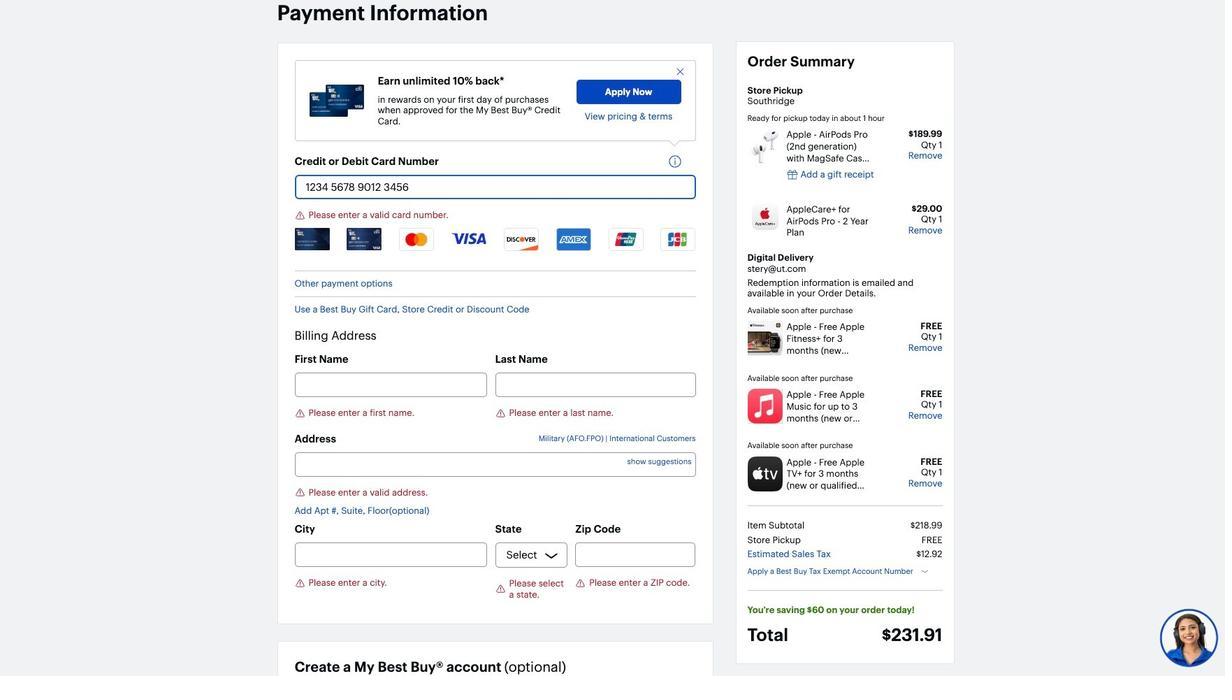 Task type: vqa. For each thing, say whether or not it's contained in the screenshot.
'list' on the top of the page
yes



Task type: describe. For each thing, give the bounding box(es) containing it.
discover image
[[504, 228, 539, 251]]

best buy help human beacon image
[[1159, 608, 1219, 667]]

1 vertical spatial error image
[[295, 408, 305, 419]]

0 vertical spatial error image
[[295, 210, 305, 221]]

jcb image
[[661, 228, 696, 251]]

2 vertical spatial error image
[[576, 578, 586, 588]]

2 my best buy card image from the left
[[347, 228, 382, 250]]



Task type: locate. For each thing, give the bounding box(es) containing it.
visa image
[[452, 228, 487, 246]]

None field
[[295, 452, 696, 477]]

0 horizontal spatial my best buy card image
[[295, 228, 330, 250]]

amex image
[[556, 228, 591, 251]]

1 horizontal spatial my best buy card image
[[347, 228, 382, 250]]

mastercard image
[[399, 228, 434, 251]]

union pay image
[[609, 228, 644, 251]]

list
[[295, 228, 696, 264]]

information image
[[668, 155, 689, 169]]

None text field
[[295, 373, 487, 397], [576, 543, 696, 567], [295, 373, 487, 397], [576, 543, 696, 567]]

error image
[[295, 210, 305, 221], [295, 408, 305, 419], [576, 578, 586, 588]]

my best buy card image
[[295, 228, 330, 250], [347, 228, 382, 250]]

close image
[[675, 66, 685, 77]]

1 my best buy card image from the left
[[295, 228, 330, 250]]

my best buy credit card image
[[309, 85, 364, 116]]

None text field
[[295, 175, 696, 200], [495, 373, 696, 397], [295, 543, 487, 567], [295, 175, 696, 200], [495, 373, 696, 397], [295, 543, 487, 567]]

error image
[[495, 408, 506, 419], [295, 488, 305, 498], [295, 578, 305, 588], [495, 584, 506, 595]]



